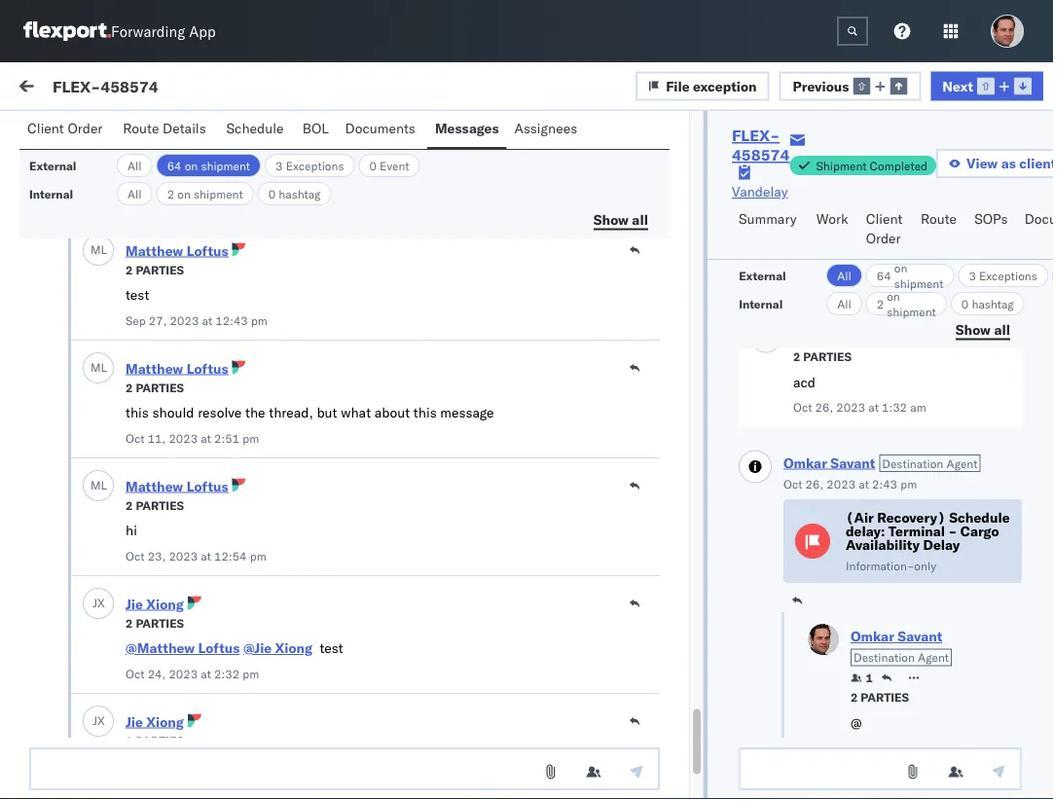 Task type: locate. For each thing, give the bounding box(es) containing it.
pm for whatever floats your boat! waka waka!
[[484, 342, 505, 359]]

work for my
[[56, 75, 106, 102]]

omkar up 1
[[851, 628, 895, 645]]

matthew loftus button for hi
[[126, 478, 228, 495]]

message inside button
[[226, 124, 283, 141]]

0 vertical spatial j
[[93, 125, 98, 140]]

omkar savant up floats
[[94, 327, 181, 344]]

l left floats
[[101, 361, 107, 375]]

2 up acd
[[794, 350, 801, 364]]

1 vertical spatial l
[[101, 361, 107, 375]]

docu
[[1025, 210, 1054, 227]]

1 vertical spatial work
[[817, 210, 849, 227]]

2 vertical spatial agent
[[919, 651, 950, 665]]

j x for jie xiong button for 2 parties button above @matthew
[[93, 597, 105, 611]]

1 horizontal spatial route
[[921, 210, 958, 227]]

2 parties down commendation
[[126, 263, 184, 278]]

0 horizontal spatial route
[[123, 120, 159, 137]]

loftus up 2:32
[[198, 640, 240, 657]]

parties for 2 parties button under been
[[136, 734, 184, 749]]

m for hi
[[91, 479, 101, 493]]

jason-
[[126, 125, 171, 142]]

0 vertical spatial all
[[633, 211, 649, 228]]

matthew down unknown
[[126, 478, 183, 495]]

xiong for 2 parties button under been
[[146, 714, 184, 731]]

pm right 12:43
[[251, 314, 268, 328]]

acd
[[794, 374, 816, 391]]

and
[[178, 604, 201, 621]]

1 vertical spatial j x
[[93, 714, 105, 729]]

client up the 1854269
[[867, 210, 903, 227]]

0 left event
[[370, 158, 377, 173]]

this
[[126, 405, 149, 422], [414, 405, 437, 422], [258, 750, 281, 767]]

route
[[123, 120, 159, 137], [921, 210, 958, 227]]

destination for omkar savant destination agent oct 26, 2023 at 2:43 pm
[[883, 456, 944, 471]]

message list
[[226, 124, 311, 141]]

1 vertical spatial 2 on shipment
[[877, 289, 937, 319]]

pm
[[290, 196, 306, 210], [251, 314, 268, 328], [243, 432, 259, 446], [901, 477, 918, 491], [250, 549, 267, 564], [243, 667, 259, 682]]

jie xiong button down you
[[126, 714, 184, 731]]

bol button
[[295, 111, 338, 149]]

0 vertical spatial matthew loftus
[[126, 243, 228, 260]]

2023 inside omkar savant destination agent oct 26, 2023 at 2:43 pm
[[827, 477, 856, 491]]

2023 inside test sep 27, 2023 at 12:43 pm
[[170, 314, 199, 328]]

test inside @matthew loftus @jie xiong test oct 24, 2023 at 2:32 pm
[[320, 640, 344, 657]]

12:54
[[214, 549, 247, 564]]

schedule left list
[[226, 120, 284, 137]]

0 horizontal spatial am
[[66, 244, 85, 261]]

2 2023, from the top
[[410, 342, 448, 359]]

agent inside jason-test zhao destination agent 2 parties @hiahiahia again (edited)  jul 12, 2023 at 6:56 pm
[[305, 126, 336, 141]]

show for leftmost show all button
[[594, 211, 629, 228]]

omkar savant down should
[[94, 424, 181, 441]]

this right about
[[414, 405, 437, 422]]

0 horizontal spatial 64
[[167, 158, 182, 173]]

message
[[226, 124, 283, 141], [60, 169, 107, 184]]

1 vertical spatial matthew loftus button
[[126, 360, 228, 377]]

exception: for exception: unknown customs hold type
[[62, 458, 131, 475]]

3 matthew from the top
[[126, 478, 183, 495]]

3 l from the top
[[101, 479, 107, 493]]

this should resolve the thread, but what about this message
[[126, 405, 494, 422]]

2 vertical spatial m l
[[91, 479, 107, 493]]

@matthew loftus button
[[126, 640, 240, 657]]

3 exceptions for the bottom show all button
[[969, 268, 1038, 283]]

k,
[[71, 711, 84, 728]]

m l down exception: unknown customs hold type
[[91, 479, 107, 493]]

0 vertical spatial exception:
[[62, 458, 131, 475]]

destination inside jason-test zhao destination agent 2 parties @hiahiahia again (edited)  jul 12, 2023 at 6:56 pm
[[240, 126, 302, 141]]

1 vertical spatial all
[[995, 321, 1011, 338]]

2 m l from the top
[[91, 361, 107, 375]]

1 jie xiong from the top
[[126, 596, 184, 613]]

0 hashtag down sops button
[[962, 297, 1015, 311]]

0 horizontal spatial exceptions
[[286, 158, 344, 173]]

jie
[[126, 596, 143, 613], [126, 714, 143, 731]]

458574 up jason-
[[101, 76, 159, 96]]

pm right 2:32
[[243, 667, 259, 682]]

destination for omkar savant destination agent
[[854, 651, 916, 665]]

show for the bottom show all button
[[956, 321, 992, 338]]

0 vertical spatial 0 hashtag
[[268, 187, 321, 201]]

omkar savant button up 2:43
[[784, 454, 876, 471]]

order for the top the client order button
[[68, 120, 103, 137]]

0 vertical spatial client
[[27, 120, 64, 137]]

destination inside omkar savant destination agent oct 26, 2023 at 2:43 pm
[[883, 456, 944, 471]]

2023 right "12," at the left top of page
[[216, 196, 245, 210]]

matthew
[[126, 243, 183, 260], [126, 360, 183, 377], [126, 478, 183, 495]]

loftus left report
[[187, 243, 228, 260]]

2 vertical spatial 0
[[962, 297, 969, 311]]

your inside i am filing a commendation report to improve your morale!
[[111, 263, 138, 280]]

parties
[[136, 145, 184, 160], [136, 263, 184, 278], [804, 350, 852, 364], [136, 381, 184, 395], [136, 499, 184, 513], [136, 617, 184, 631], [861, 691, 910, 705], [136, 734, 184, 749]]

0 vertical spatial hashtag
[[279, 187, 321, 201]]

0 hashtag for the bottom show all button
[[962, 297, 1015, 311]]

0 vertical spatial 2 on shipment
[[167, 187, 243, 201]]

when
[[103, 731, 137, 748]]

warehouse
[[134, 565, 207, 582]]

message
[[441, 405, 494, 422]]

12:43
[[216, 314, 248, 328]]

m l for hi
[[91, 479, 107, 493]]

a inside i am filing a commendation report to improve your morale!
[[123, 244, 130, 261]]

show all for the bottom show all button
[[956, 321, 1011, 338]]

matthew loftus button up should
[[126, 360, 228, 377]]

jie xiong button for 2 parties button above @matthew
[[126, 596, 184, 613]]

2 j from the top
[[93, 597, 97, 611]]

pm
[[484, 235, 505, 252], [484, 342, 505, 359], [484, 450, 505, 467], [484, 566, 505, 583], [484, 693, 505, 710]]

1 vertical spatial message
[[60, 169, 107, 184]]

show
[[594, 211, 629, 228], [956, 321, 992, 338]]

xiong inside @matthew loftus @jie xiong test oct 24, 2023 at 2:32 pm
[[275, 640, 313, 657]]

2 parties for oct 23, 2023 at 12:54 pm
[[126, 499, 184, 513]]

3 pm from the top
[[484, 450, 505, 467]]

1 l from the top
[[101, 243, 107, 258]]

destination left "bol"
[[240, 126, 302, 141]]

at left the 1:32
[[869, 400, 879, 415]]

omkar left the 2271801
[[784, 454, 828, 471]]

0 horizontal spatial 0
[[268, 187, 276, 201]]

parties for 2 parties button underneath commendation
[[136, 263, 184, 278]]

1 vertical spatial show all button
[[945, 316, 1023, 345]]

1 2023, from the top
[[410, 235, 448, 252]]

64 inside 64 on shipment
[[877, 268, 892, 283]]

at left 12:43
[[202, 314, 213, 328]]

omkar savant destination agent
[[851, 628, 950, 665]]

1 horizontal spatial show all
[[956, 321, 1011, 338]]

- for waka!
[[585, 342, 593, 359]]

5 2023, from the top
[[410, 693, 448, 710]]

x for 2 parties button above @matthew
[[97, 597, 105, 611]]

0 horizontal spatial client
[[27, 120, 64, 137]]

4:00
[[451, 235, 481, 252]]

1 horizontal spatial message
[[226, 124, 283, 141]]

2 parties for oct 24, 2023 at 2:32 pm
[[126, 617, 184, 631]]

omkar up floats
[[94, 327, 136, 344]]

savant inside omkar savant destination agent
[[898, 628, 943, 645]]

omkar inside omkar savant destination agent oct 26, 2023 at 2:43 pm
[[784, 454, 828, 471]]

at inside jason-test zhao destination agent 2 parties @hiahiahia again (edited)  jul 12, 2023 at 6:56 pm
[[248, 196, 258, 210]]

458574 up 'vandelay'
[[732, 145, 790, 165]]

1 matthew loftus from the top
[[126, 243, 228, 260]]

omkar savant for your
[[94, 658, 181, 675]]

3 matthew loftus button from the top
[[126, 478, 228, 495]]

schedule inside schedule button
[[226, 120, 284, 137]]

1 vertical spatial exceptions
[[980, 268, 1038, 283]]

xiong right @jie at bottom left
[[275, 640, 313, 657]]

2 parties down 1
[[851, 691, 910, 705]]

exception:
[[62, 458, 131, 475], [62, 565, 131, 582]]

0 horizontal spatial message
[[60, 169, 107, 184]]

my
[[19, 75, 50, 102]]

flex- 2271801
[[811, 450, 911, 467]]

1 pdt from the top
[[508, 235, 533, 252]]

0 vertical spatial m l
[[91, 243, 107, 258]]

3 matthew loftus from the top
[[126, 478, 228, 495]]

1 horizontal spatial client
[[867, 210, 903, 227]]

matthew loftus up should
[[126, 360, 228, 377]]

resize handle column header for message
[[327, 163, 350, 800]]

0 horizontal spatial show
[[594, 211, 629, 228]]

work inside 'button'
[[189, 80, 221, 97]]

2 horizontal spatial 0
[[962, 297, 969, 311]]

2023
[[216, 196, 245, 210], [170, 314, 199, 328], [837, 400, 866, 415], [169, 432, 198, 446], [827, 477, 856, 491], [169, 549, 198, 564], [169, 667, 198, 682]]

at inside "hi oct 23, 2023 at 12:54 pm"
[[201, 549, 211, 564]]

shipment inside 64 on shipment
[[895, 276, 944, 291]]

0 vertical spatial 64 on shipment
[[167, 158, 250, 173]]

you
[[162, 692, 184, 709]]

1 horizontal spatial 2 on shipment
[[877, 289, 937, 319]]

5 pdt from the top
[[508, 693, 533, 710]]

2 jie xiong button from the top
[[126, 714, 184, 731]]

agent for omkar savant destination agent
[[919, 651, 950, 665]]

whatever
[[58, 360, 117, 377]]

2 parties up @matthew
[[126, 617, 184, 631]]

omkar savant for exception: unknown customs hold type
[[94, 424, 181, 441]]

loftus
[[187, 243, 228, 260], [187, 360, 228, 377], [187, 478, 228, 495], [198, 640, 240, 657]]

that up the delayed. at the left bottom of the page
[[188, 692, 213, 709]]

2 pm from the top
[[484, 342, 505, 359]]

parties down 1
[[861, 691, 910, 705]]

summary button
[[731, 202, 809, 259]]

l for test
[[101, 243, 107, 258]]

external down external (1) button
[[29, 158, 76, 173]]

0 vertical spatial work
[[189, 80, 221, 97]]

1 horizontal spatial show
[[956, 321, 992, 338]]

xiong for 2 parties button above @matthew
[[146, 596, 184, 613]]

parties for 2 parties button under floats
[[136, 381, 184, 395]]

1 m l from the top
[[91, 243, 107, 258]]

2 resize handle column header from the left
[[553, 163, 576, 800]]

message for message list
[[226, 124, 283, 141]]

1 horizontal spatial schedule
[[950, 509, 1011, 526]]

2 j x from the top
[[93, 714, 105, 729]]

None text field
[[838, 17, 869, 46]]

26, inside 2 parties acd oct 26, 2023 at 1:32 am
[[816, 400, 834, 415]]

0 vertical spatial route
[[123, 120, 159, 137]]

1 vertical spatial client order button
[[859, 202, 914, 259]]

matthew loftus down unknown
[[126, 478, 228, 495]]

exception: left unknown
[[62, 458, 131, 475]]

1 vertical spatial show
[[956, 321, 992, 338]]

2 on shipment down again
[[167, 187, 243, 201]]

matthew up morale!
[[126, 243, 183, 260]]

matthew for test
[[126, 243, 183, 260]]

route inside button
[[123, 120, 159, 137]]

at left 2:43
[[859, 477, 870, 491]]

0 vertical spatial jie
[[126, 596, 143, 613]]

order
[[68, 120, 103, 137], [867, 230, 902, 247]]

2 l from the top
[[101, 361, 107, 375]]

1 2:45 from the top
[[451, 566, 481, 583]]

2 parties up please
[[126, 734, 184, 749]]

0 vertical spatial jie xiong button
[[126, 596, 184, 613]]

3:30
[[451, 342, 481, 359]]

exception: up is
[[62, 565, 131, 582]]

delay
[[924, 537, 961, 554], [255, 565, 292, 582]]

internal
[[131, 124, 178, 141], [29, 187, 73, 201], [739, 297, 783, 311]]

parties up hi
[[136, 499, 184, 513]]

2 parties down floats
[[126, 381, 184, 395]]

all button up flex- 1366815
[[827, 292, 863, 316]]

0 down "route" button
[[962, 297, 969, 311]]

0 up to
[[268, 187, 276, 201]]

2023, for exception: unknown customs hold type
[[410, 450, 448, 467]]

0 vertical spatial exceptions
[[286, 158, 344, 173]]

1 m from the top
[[91, 243, 101, 258]]

2023 up exception: warehouse devan delay
[[169, 549, 198, 564]]

route details
[[123, 120, 206, 137]]

your down filing
[[111, 263, 138, 280]]

savant up 2:43
[[831, 454, 876, 471]]

parties down commendation
[[136, 263, 184, 278]]

agent inside omkar savant destination agent
[[919, 651, 950, 665]]

omkar savant for waka!
[[94, 327, 181, 344]]

list
[[287, 124, 311, 141]]

pm right 12:54
[[250, 549, 267, 564]]

1 vertical spatial external
[[29, 158, 76, 173]]

@matthew loftus @jie xiong test oct 24, 2023 at 2:32 pm
[[126, 640, 344, 682]]

1 jie xiong button from the top
[[126, 596, 184, 613]]

0 horizontal spatial client order
[[27, 120, 103, 137]]

2023 down @matthew loftus button
[[169, 667, 198, 682]]

loftus up resolve
[[187, 360, 228, 377]]

omkar savant for report
[[94, 210, 181, 227]]

64 down the 1854269
[[877, 268, 892, 283]]

1 vertical spatial 3
[[969, 268, 977, 283]]

2023 right 11,
[[169, 432, 198, 446]]

2 pdt from the top
[[508, 342, 533, 359]]

1 vertical spatial order
[[867, 230, 902, 247]]

- for report
[[585, 235, 593, 252]]

pm inside omkar savant destination agent oct 26, 2023 at 2:43 pm
[[901, 477, 918, 491]]

at left 12:54
[[201, 549, 211, 564]]

1 horizontal spatial a
[[123, 244, 130, 261]]

1 vertical spatial show all
[[956, 321, 1011, 338]]

0 hashtag up to
[[268, 187, 321, 201]]

parties for 2 parties button below 1
[[861, 691, 910, 705]]

1 vertical spatial 2:45
[[451, 693, 481, 710]]

resize handle column header for time
[[553, 163, 576, 800]]

at inside test sep 27, 2023 at 12:43 pm
[[202, 314, 213, 328]]

2 jie xiong from the top
[[126, 714, 184, 731]]

work down related
[[817, 210, 849, 227]]

0 vertical spatial 3
[[276, 158, 283, 173]]

route inside button
[[921, 210, 958, 227]]

client order
[[27, 120, 103, 137], [867, 210, 903, 247]]

agent inside omkar savant destination agent oct 26, 2023 at 2:43 pm
[[947, 456, 978, 471]]

parties inside 2 parties acd oct 26, 2023 at 1:32 am
[[804, 350, 852, 364]]

0 vertical spatial delay
[[924, 537, 961, 554]]

l down exception: unknown customs hold type
[[101, 479, 107, 493]]

assignees button
[[507, 111, 589, 149]]

0 horizontal spatial hashtag
[[279, 187, 321, 201]]

work
[[189, 80, 221, 97], [817, 210, 849, 227]]

2 inside jason-test zhao destination agent 2 parties @hiahiahia again (edited)  jul 12, 2023 at 6:56 pm
[[126, 145, 133, 160]]

x
[[97, 597, 105, 611], [97, 714, 105, 729]]

1 horizontal spatial 0
[[370, 158, 377, 173]]

4 2023, from the top
[[410, 566, 448, 583]]

5 pm from the top
[[484, 693, 505, 710]]

2 parties
[[126, 263, 184, 278], [126, 381, 184, 395], [126, 499, 184, 513], [126, 617, 184, 631], [851, 691, 910, 705], [126, 734, 184, 749]]

1 vertical spatial schedule
[[950, 509, 1011, 526]]

1 matthew from the top
[[126, 243, 183, 260]]

1 vertical spatial jie
[[126, 714, 143, 731]]

2 vertical spatial xiong
[[146, 714, 184, 731]]

am
[[66, 244, 85, 261], [911, 400, 927, 415]]

view
[[967, 155, 999, 172]]

is
[[88, 604, 99, 621]]

cargo
[[205, 731, 239, 748]]

a down with
[[226, 623, 233, 640]]

-
[[585, 235, 593, 252], [585, 342, 593, 359], [585, 450, 593, 467], [949, 523, 958, 540], [585, 566, 593, 583], [585, 693, 593, 710]]

2 parties for sep 27, 2023 at 12:43 pm
[[126, 263, 184, 278]]

work right import
[[189, 80, 221, 97]]

3 m l from the top
[[91, 479, 107, 493]]

3 for leftmost show all button
[[276, 158, 283, 173]]

0 horizontal spatial client order button
[[19, 111, 115, 149]]

1 horizontal spatial hashtag
[[972, 297, 1015, 311]]

j x up established,
[[93, 597, 105, 611]]

omkar savant button up 1
[[851, 628, 943, 645]]

destination inside omkar savant destination agent
[[854, 651, 916, 665]]

note
[[198, 750, 226, 767]]

0 horizontal spatial work
[[189, 80, 221, 97]]

23,
[[148, 549, 166, 564]]

1 j x from the top
[[93, 597, 105, 611]]

item/shipment
[[884, 169, 963, 184]]

xiong up will
[[146, 596, 184, 613]]

4 resize handle column header from the left
[[1004, 163, 1028, 800]]

loftus for oct 23, 2023 at 12:54 pm
[[187, 478, 228, 495]]

1 horizontal spatial 3
[[969, 268, 977, 283]]

0
[[370, 158, 377, 173], [268, 187, 276, 201], [962, 297, 969, 311]]

2 matthew loftus button from the top
[[126, 360, 228, 377]]

m l
[[91, 243, 107, 258], [91, 361, 107, 375], [91, 479, 107, 493]]

0 horizontal spatial internal
[[29, 187, 73, 201]]

0 vertical spatial order
[[68, 120, 103, 137]]

sops button
[[967, 202, 1018, 259]]

0 vertical spatial 0
[[370, 158, 377, 173]]

parties for 2 parties button above @matthew
[[136, 617, 184, 631]]

1 vertical spatial m
[[91, 361, 101, 375]]

None text field
[[29, 748, 660, 791], [739, 748, 1023, 791], [29, 748, 660, 791], [739, 748, 1023, 791]]

flexport. image
[[23, 21, 111, 41]]

matthew loftus button
[[126, 243, 228, 260], [126, 360, 228, 377], [126, 478, 228, 495]]

0 vertical spatial internal
[[131, 124, 178, 141]]

am inside i am filing a commendation report to improve your morale!
[[66, 244, 85, 261]]

1 vertical spatial route
[[921, 210, 958, 227]]

hold
[[260, 458, 290, 475]]

hashtag down list
[[279, 187, 321, 201]]

assignees
[[515, 120, 578, 137]]

client order for the rightmost the client order button
[[867, 210, 903, 247]]

2 horizontal spatial internal
[[739, 297, 783, 311]]

jie xiong button
[[126, 596, 184, 613], [126, 714, 184, 731]]

route details button
[[115, 111, 219, 149]]

(0)
[[182, 124, 207, 141]]

x right k,
[[97, 714, 105, 729]]

1 vertical spatial hashtag
[[972, 297, 1015, 311]]

0 horizontal spatial work
[[56, 75, 106, 102]]

0 vertical spatial work
[[56, 75, 106, 102]]

3 exceptions down sops button
[[969, 268, 1038, 283]]

3 exceptions down list
[[276, 158, 344, 173]]

show all
[[594, 211, 649, 228], [956, 321, 1011, 338]]

0 vertical spatial am
[[66, 244, 85, 261]]

client for the top the client order button
[[27, 120, 64, 137]]

0 horizontal spatial 64 on shipment
[[167, 158, 250, 173]]

- for exception: unknown customs hold type
[[585, 450, 593, 467]]

1 matthew loftus button from the top
[[126, 243, 228, 260]]

schedule inside (air recovery) schedule delay: terminal - cargo availability delay information-only
[[950, 509, 1011, 526]]

1 vertical spatial xiong
[[275, 640, 313, 657]]

1 horizontal spatial delay
[[924, 537, 961, 554]]

2 horizontal spatial a
[[226, 623, 233, 640]]

1 vertical spatial 64
[[877, 268, 892, 283]]

0 vertical spatial 2:45
[[451, 566, 481, 583]]

2023, for report
[[410, 235, 448, 252]]

omkar savant
[[566, 81, 645, 96], [94, 210, 181, 227], [94, 327, 181, 344], [94, 424, 181, 441], [94, 531, 181, 548], [94, 658, 181, 675]]

destination
[[240, 126, 302, 141], [883, 456, 944, 471], [854, 651, 916, 665]]

at inside 2 parties acd oct 26, 2023 at 1:32 am
[[869, 400, 879, 415]]

0 vertical spatial schedule
[[226, 120, 284, 137]]

2 matthew loftus from the top
[[126, 360, 228, 377]]

458574 down "availability"
[[851, 566, 902, 583]]

1 vertical spatial 0 hashtag
[[962, 297, 1015, 311]]

1 j from the top
[[93, 125, 98, 140]]

delay right "devan"
[[255, 565, 292, 582]]

3 m from the top
[[91, 479, 101, 493]]

test up sep
[[126, 287, 149, 304]]

64 for the bottom show all button
[[877, 268, 892, 283]]

message for message
[[60, 169, 107, 184]]

messages
[[435, 120, 499, 137]]

savant down @matthew
[[139, 658, 181, 675]]

at inside omkar savant destination agent oct 26, 2023 at 2:43 pm
[[859, 477, 870, 491]]

savant inside omkar savant destination agent oct 26, 2023 at 2:43 pm
[[831, 454, 876, 471]]

0 horizontal spatial show all button
[[582, 206, 660, 235]]

are
[[81, 692, 101, 709]]

0 vertical spatial message
[[226, 124, 283, 141]]

we
[[138, 623, 155, 640]]

route button
[[914, 202, 967, 259]]

0 vertical spatial destination
[[240, 126, 302, 141]]

route for route details
[[123, 120, 159, 137]]

1 vertical spatial destination
[[883, 456, 944, 471]]

resize handle column header
[[327, 163, 350, 800], [553, 163, 576, 800], [778, 163, 802, 800], [1004, 163, 1028, 800]]

oct
[[359, 235, 381, 252], [359, 342, 381, 359], [794, 400, 813, 415], [126, 432, 145, 446], [359, 450, 381, 467], [784, 477, 803, 491], [126, 549, 145, 564], [359, 566, 381, 583], [126, 667, 145, 682], [359, 693, 381, 710]]

order for the rightmost the client order button
[[867, 230, 902, 247]]

0 vertical spatial oct 26, 2023, 2:45 pm pdt
[[359, 566, 533, 583]]

1 horizontal spatial this
[[258, 750, 281, 767]]

0 vertical spatial show all button
[[582, 206, 660, 235]]

1 x from the top
[[97, 597, 105, 611]]

2 exception: from the top
[[62, 565, 131, 582]]

about
[[375, 405, 410, 422]]

am inside 2 parties acd oct 26, 2023 at 1:32 am
[[911, 400, 927, 415]]

1 exception: from the top
[[62, 458, 131, 475]]

- for your
[[585, 693, 593, 710]]

2 on shipment up 1366815
[[877, 289, 937, 319]]

resize handle column header for related work item/shipment
[[1004, 163, 1028, 800]]

matthew loftus button up morale!
[[126, 243, 228, 260]]

parties up please
[[136, 734, 184, 749]]

1 vertical spatial client
[[867, 210, 903, 227]]

3 2023, from the top
[[410, 450, 448, 467]]

show all for leftmost show all button
[[594, 211, 649, 228]]

flex- 458574 up @
[[811, 693, 902, 710]]

test inside test sep 27, 2023 at 12:43 pm
[[126, 287, 149, 304]]

1 pm from the top
[[484, 235, 505, 252]]

pm inside "hi oct 23, 2023 at 12:54 pm"
[[250, 549, 267, 564]]

j x right k,
[[93, 714, 105, 729]]

1 horizontal spatial order
[[867, 230, 902, 247]]

forwarding
[[111, 22, 185, 40]]

0 horizontal spatial 2 on shipment
[[167, 187, 243, 201]]

2 vertical spatial matthew loftus button
[[126, 478, 228, 495]]

3 down sops button
[[969, 268, 977, 283]]

delay inside (air recovery) schedule delay: terminal - cargo availability delay information-only
[[924, 537, 961, 554]]

2 x from the top
[[97, 714, 105, 729]]

1 vertical spatial oct 26, 2023, 2:45 pm pdt
[[359, 693, 533, 710]]

oct inside @matthew loftus @jie xiong test oct 24, 2023 at 2:32 pm
[[126, 667, 145, 682]]

j x
[[93, 597, 105, 611], [93, 714, 105, 729]]

1 resize handle column header from the left
[[327, 163, 350, 800]]

m
[[91, 243, 101, 258], [91, 361, 101, 375], [91, 479, 101, 493]]

savant
[[607, 81, 645, 96], [139, 210, 181, 227], [139, 327, 181, 344], [139, 424, 181, 441], [831, 454, 876, 471], [139, 531, 181, 548], [898, 628, 943, 645], [139, 658, 181, 675]]

pdt for whatever floats your boat! waka waka!
[[508, 342, 533, 359]]

docu button
[[1018, 202, 1054, 259]]

m l up 'improve'
[[91, 243, 107, 258]]



Task type: describe. For each thing, give the bounding box(es) containing it.
1 oct 26, 2023, 2:45 pm pdt from the top
[[359, 566, 533, 583]]

shipment down 'zhao'
[[201, 158, 250, 173]]

m for test
[[91, 243, 101, 258]]

all down jason-
[[128, 158, 142, 173]]

internal (0) button
[[123, 115, 219, 153]]

unloading
[[140, 731, 201, 748]]

expected.
[[90, 750, 150, 767]]

2 parties button down 1
[[851, 689, 910, 706]]

exception: warehouse devan delay
[[62, 565, 292, 582]]

2 parties button up acd
[[794, 348, 852, 365]]

matthew loftus for hi
[[126, 478, 228, 495]]

2 left the jul
[[167, 187, 174, 201]]

savant down should
[[139, 424, 181, 441]]

delayed.
[[188, 711, 240, 728]]

view as client
[[967, 155, 1054, 172]]

omkar inside omkar savant destination agent
[[851, 628, 895, 645]]

4 pdt from the top
[[508, 566, 533, 583]]

2 parties button up hi
[[126, 497, 184, 514]]

2023 inside @matthew loftus @jie xiong test oct 24, 2023 at 2:32 pm
[[169, 667, 198, 682]]

pm right 2:51
[[243, 432, 259, 446]]

omkar up notifying
[[94, 658, 136, 675]]

import work
[[145, 80, 221, 97]]

2023, for your
[[410, 693, 448, 710]]

24,
[[148, 667, 166, 682]]

1 vertical spatial omkar savant button
[[851, 628, 943, 645]]

@matthew
[[126, 640, 195, 657]]

2023 inside 2 parties acd oct 26, 2023 at 1:32 am
[[837, 400, 866, 415]]

all button down jason-
[[117, 154, 153, 177]]

0 vertical spatial that
[[188, 692, 213, 709]]

1 jie from the top
[[126, 596, 143, 613]]

exception: unknown customs hold type
[[62, 458, 325, 475]]

2 up expected.
[[126, 734, 133, 749]]

0 vertical spatial omkar savant button
[[784, 454, 876, 471]]

0 for the bottom show all button
[[962, 297, 969, 311]]

m l for test
[[91, 243, 107, 258]]

0 event
[[370, 158, 410, 173]]

oct 26, 2023, 4:00 pm pdt
[[359, 235, 533, 252]]

lucrative
[[236, 623, 289, 640]]

on inside 64 on shipment
[[895, 261, 908, 275]]

2 parties button down jason-
[[126, 143, 184, 160]]

impact
[[58, 769, 101, 787]]

2 inside 2 parties acd oct 26, 2023 at 1:32 am
[[794, 350, 801, 364]]

all down work button on the right of the page
[[838, 268, 852, 283]]

file
[[666, 77, 690, 94]]

1 vertical spatial delay
[[255, 565, 292, 582]]

matthew loftus button for test
[[126, 243, 228, 260]]

2 down floats
[[126, 381, 133, 395]]

3 for the bottom show all button
[[969, 268, 977, 283]]

12,
[[195, 196, 213, 210]]

2023 inside "hi oct 23, 2023 at 12:54 pm"
[[169, 549, 198, 564]]

2023, for waka!
[[410, 342, 448, 359]]

matthew loftus for test
[[126, 243, 228, 260]]

omkar savant up 23,
[[94, 531, 181, 548]]

may
[[285, 750, 310, 767]]

all button left the jul
[[117, 182, 153, 206]]

flex- up acd
[[811, 342, 851, 359]]

2 2:45 from the top
[[451, 693, 481, 710]]

forwarding app
[[111, 22, 216, 40]]

thread,
[[269, 405, 313, 422]]

flex-458574
[[53, 76, 159, 96]]

2 parties for oct 11, 2023 at 2:51 pm
[[126, 381, 184, 395]]

pdt for shipment,
[[508, 693, 533, 710]]

we
[[58, 692, 78, 709]]

@jie
[[243, 640, 272, 657]]

2 left the we at the bottom of page
[[126, 617, 133, 631]]

j for @matthew
[[93, 597, 97, 611]]

oct inside 2 parties acd oct 26, 2023 at 1:32 am
[[794, 400, 813, 415]]

2 left morale!
[[126, 263, 133, 278]]

2 down 1 button
[[851, 691, 859, 705]]

2:32
[[214, 667, 240, 682]]

1 vertical spatial flex- 458574
[[811, 566, 902, 583]]

2 matthew from the top
[[126, 360, 183, 377]]

previous button
[[780, 71, 922, 101]]

vandelay
[[732, 183, 789, 200]]

1 horizontal spatial exceptions
[[980, 268, 1038, 283]]

schedule button
[[219, 111, 295, 149]]

0 horizontal spatial this
[[126, 405, 149, 422]]

flex- down delay:
[[811, 566, 851, 583]]

client order for the top the client order button
[[27, 120, 103, 137]]

the
[[245, 405, 265, 422]]

view as client button
[[937, 149, 1054, 178]]

will
[[159, 623, 180, 640]]

oct inside "hi oct 23, 2023 at 12:54 pm"
[[126, 549, 145, 564]]

i am filing a commendation report to improve your morale!
[[58, 244, 283, 280]]

4 pm from the top
[[484, 566, 505, 583]]

details
[[163, 120, 206, 137]]

0 vertical spatial flex- 458574
[[732, 126, 790, 165]]

commendation
[[134, 244, 226, 261]]

hashtag for the bottom show all button
[[972, 297, 1015, 311]]

agent for omkar savant destination agent oct 26, 2023 at 2:43 pm
[[947, 456, 978, 471]]

previous
[[793, 77, 850, 94]]

all up flex- 1366815
[[838, 297, 852, 311]]

@hiahiahia
[[126, 169, 194, 186]]

458574 down 1
[[851, 693, 902, 710]]

external inside button
[[31, 124, 82, 141]]

recovery)
[[878, 509, 947, 526]]

what
[[341, 405, 371, 422]]

pm inside test sep 27, 2023 at 12:43 pm
[[251, 314, 268, 328]]

route for route
[[921, 210, 958, 227]]

related work item/shipment
[[812, 169, 963, 184]]

work inside button
[[817, 210, 849, 227]]

jie xiong for 2 parties button under been's jie xiong button
[[126, 714, 184, 731]]

occurs
[[58, 731, 100, 748]]

hi oct 23, 2023 at 12:54 pm
[[126, 523, 267, 564]]

omkar up assignees
[[566, 81, 604, 96]]

parties for 2 parties button over hi
[[136, 499, 184, 513]]

my work
[[19, 75, 106, 102]]

0 for leftmost show all button
[[268, 187, 276, 201]]

parties inside jason-test zhao destination agent 2 parties @hiahiahia again (edited)  jul 12, 2023 at 6:56 pm
[[136, 145, 184, 160]]

app
[[189, 22, 216, 40]]

0 hashtag for leftmost show all button
[[268, 187, 321, 201]]

2 up hi
[[126, 499, 133, 513]]

as
[[1002, 155, 1017, 172]]

shipment down again
[[194, 187, 243, 201]]

pm for to
[[484, 235, 505, 252]]

2 on shipment for the bottom show all button
[[877, 289, 937, 319]]

shipment up 1366815
[[888, 304, 937, 319]]

3 resize handle column header from the left
[[778, 163, 802, 800]]

loftus for sep 27, 2023 at 12:43 pm
[[187, 243, 228, 260]]

2023 inside jason-test zhao destination agent 2 parties @hiahiahia again (edited)  jul 12, 2023 at 6:56 pm
[[216, 196, 245, 210]]

2 horizontal spatial this
[[414, 405, 437, 422]]

2 parties button up @matthew
[[126, 615, 184, 632]]

internal (0)
[[131, 124, 207, 141]]

with
[[205, 604, 231, 621]]

this is a great deal and with established, we will create a lucrative partnership.
[[58, 604, 289, 660]]

omkar up warehouse
[[94, 531, 136, 548]]

6:56
[[261, 196, 287, 210]]

2 m from the top
[[91, 361, 101, 375]]

terminal
[[889, 523, 946, 540]]

omkar left 11,
[[94, 424, 136, 441]]

26, inside omkar savant destination agent oct 26, 2023 at 2:43 pm
[[806, 477, 824, 491]]

exception: for exception: warehouse devan delay
[[62, 565, 131, 582]]

flex- right "my"
[[53, 76, 101, 96]]

j x for 2 parties button under been's jie xiong button
[[93, 714, 105, 729]]

than
[[58, 750, 86, 767]]

loftus for oct 11, 2023 at 2:51 pm
[[187, 360, 228, 377]]

completed
[[870, 158, 928, 173]]

availability
[[846, 537, 920, 554]]

1 horizontal spatial client order button
[[859, 202, 914, 259]]

omkar savant up assignees button at top
[[566, 81, 645, 96]]

at inside @matthew loftus @jie xiong test oct 24, 2023 at 2:32 pm
[[201, 667, 211, 682]]

flex- up (air
[[811, 450, 851, 467]]

1 vertical spatial a
[[102, 604, 110, 621]]

3 j from the top
[[93, 714, 97, 729]]

flex- 458574 link
[[732, 126, 790, 165]]

64 for leftmost show all button
[[167, 158, 182, 173]]

- inside (air recovery) schedule delay: terminal - cargo availability delay information-only
[[949, 523, 958, 540]]

1 vertical spatial 64 on shipment
[[877, 261, 944, 291]]

filing
[[88, 244, 119, 261]]

2271801
[[851, 450, 911, 467]]

1366815
[[851, 342, 911, 359]]

your left boat!
[[159, 360, 186, 377]]

savant up whatever floats your boat! waka waka! at left top
[[139, 327, 181, 344]]

pm inside jason-test zhao destination agent 2 parties @hiahiahia again (edited)  jul 12, 2023 at 6:56 pm
[[290, 196, 306, 210]]

pdt for to
[[508, 235, 533, 252]]

2 jie from the top
[[126, 714, 143, 731]]

matthew for hi
[[126, 478, 183, 495]]

all down @hiahiahia
[[128, 187, 142, 201]]

devan
[[211, 565, 251, 582]]

file exception
[[666, 77, 757, 94]]

external (1)
[[31, 124, 111, 141]]

(1)
[[86, 124, 111, 141]]

2 up 1366815
[[877, 297, 884, 311]]

2 parties button down been
[[126, 732, 184, 750]]

2:46
[[451, 450, 481, 467]]

savant left 'file'
[[607, 81, 645, 96]]

to
[[270, 244, 283, 261]]

this inside the we are notifying you that your shipment, k & k, devan has been delayed. occurs when unloading cargo takes longer than expected. please note that this may impact your shipment's final delivery date.
[[258, 750, 281, 767]]

0 horizontal spatial all
[[633, 211, 649, 228]]

jul
[[177, 196, 192, 210]]

2 parties button down floats
[[126, 379, 184, 396]]

(air
[[846, 509, 875, 526]]

jie xiong button for 2 parties button under been
[[126, 714, 184, 731]]

(edited)
[[126, 196, 174, 210]]

shipment,
[[247, 692, 308, 709]]

longer
[[279, 731, 318, 748]]

11,
[[148, 432, 166, 446]]

loftus inside @matthew loftus @jie xiong test oct 24, 2023 at 2:32 pm
[[198, 640, 240, 657]]

savant up 23,
[[139, 531, 181, 548]]

your up the delayed. at the left bottom of the page
[[216, 692, 243, 709]]

pm for shipment,
[[484, 693, 505, 710]]

2 on shipment for leftmost show all button
[[167, 187, 243, 201]]

omkar up filing
[[94, 210, 136, 227]]

your down expected.
[[104, 769, 131, 787]]

oct inside omkar savant destination agent oct 26, 2023 at 2:43 pm
[[784, 477, 803, 491]]

2 vertical spatial external
[[739, 268, 786, 283]]

bol
[[303, 120, 329, 137]]

great
[[113, 604, 145, 621]]

all button down work button on the right of the page
[[827, 264, 863, 287]]

only
[[915, 559, 937, 573]]

2 parties acd oct 26, 2023 at 1:32 am
[[794, 350, 927, 415]]

hashtag for leftmost show all button
[[279, 187, 321, 201]]

3 pdt from the top
[[508, 450, 533, 467]]

shipment completed
[[817, 158, 928, 173]]

exception
[[694, 77, 757, 94]]

zhao
[[201, 125, 234, 142]]

pm inside @matthew loftus @jie xiong test oct 24, 2023 at 2:32 pm
[[243, 667, 259, 682]]

date.
[[288, 769, 319, 787]]

2 vertical spatial a
[[226, 623, 233, 640]]

jie xiong for jie xiong button for 2 parties button above @matthew
[[126, 596, 184, 613]]

savant up commendation
[[139, 210, 181, 227]]

2 vertical spatial flex- 458574
[[811, 693, 902, 710]]

1 vertical spatial that
[[230, 750, 254, 767]]

message list button
[[219, 115, 319, 153]]

2:43
[[873, 477, 898, 491]]

external (1) button
[[23, 115, 123, 153]]

work for related
[[855, 169, 881, 184]]

at left 2:51
[[201, 432, 211, 446]]

internal for leftmost show all button
[[29, 187, 73, 201]]

delivery
[[236, 769, 284, 787]]

whatever floats your boat! waka waka!
[[58, 360, 301, 377]]

forwarding app link
[[23, 21, 216, 41]]

&
[[58, 711, 67, 728]]

flex- up @
[[811, 693, 851, 710]]

internal inside button
[[131, 124, 178, 141]]

internal for the bottom show all button
[[739, 297, 783, 311]]

flex- up 'vandelay'
[[732, 126, 780, 145]]

client for the rightmost the client order button
[[867, 210, 903, 227]]

l for hi
[[101, 479, 107, 493]]

summary
[[739, 210, 797, 227]]

please
[[154, 750, 195, 767]]

x for 2 parties button under been
[[97, 714, 105, 729]]

0 vertical spatial client order button
[[19, 111, 115, 149]]

2 oct 26, 2023, 2:45 pm pdt from the top
[[359, 693, 533, 710]]

2 parties button down commendation
[[126, 261, 184, 278]]

notifying
[[104, 692, 159, 709]]

shipment's
[[135, 769, 201, 787]]

j for jason-
[[93, 125, 98, 140]]

3 exceptions for leftmost show all button
[[276, 158, 344, 173]]



Task type: vqa. For each thing, say whether or not it's contained in the screenshot.
All button over FLEX- 1366815's All
yes



